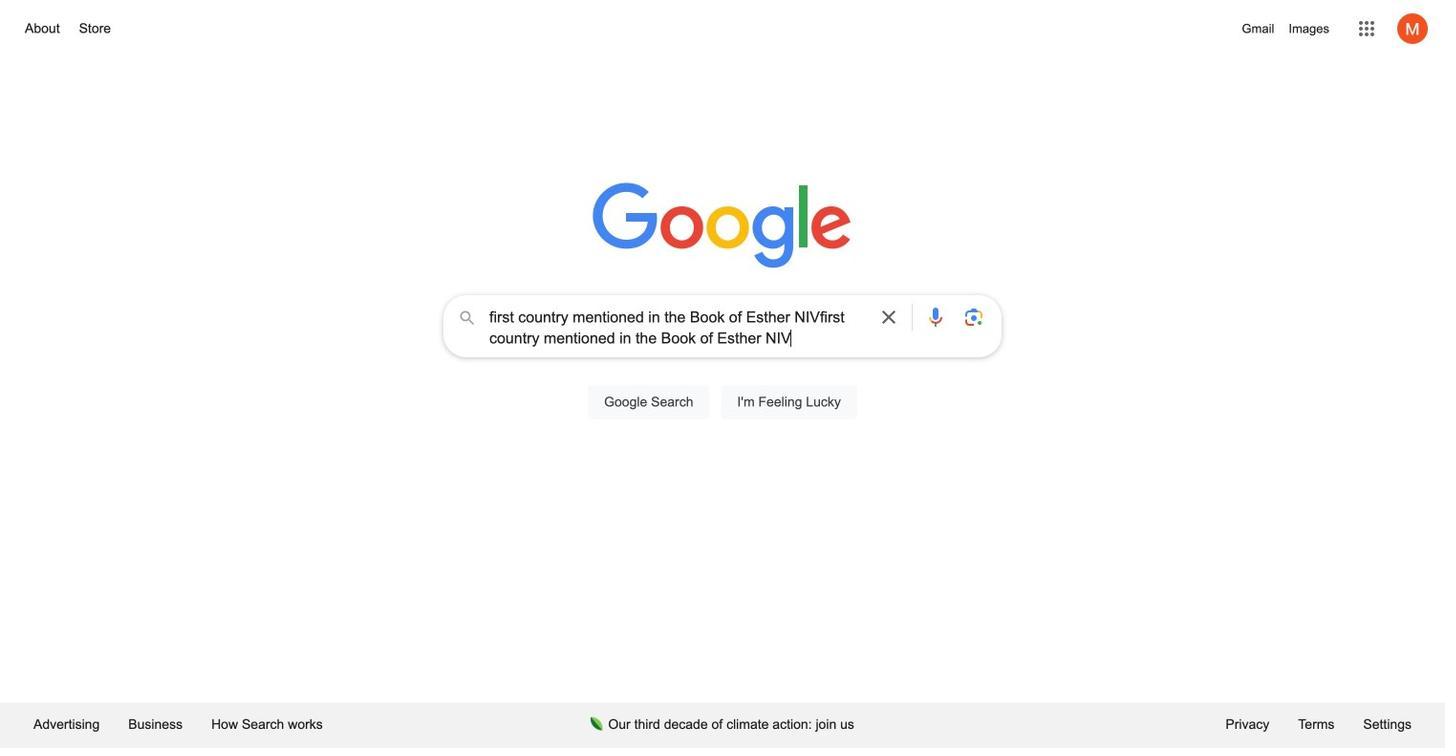 Task type: locate. For each thing, give the bounding box(es) containing it.
None search field
[[19, 290, 1426, 442]]



Task type: describe. For each thing, give the bounding box(es) containing it.
search by image image
[[963, 306, 985, 329]]

google image
[[593, 183, 853, 270]]

Search text field
[[489, 307, 866, 349]]

search by voice image
[[924, 306, 947, 329]]



Task type: vqa. For each thing, say whether or not it's contained in the screenshot.
Google image
yes



